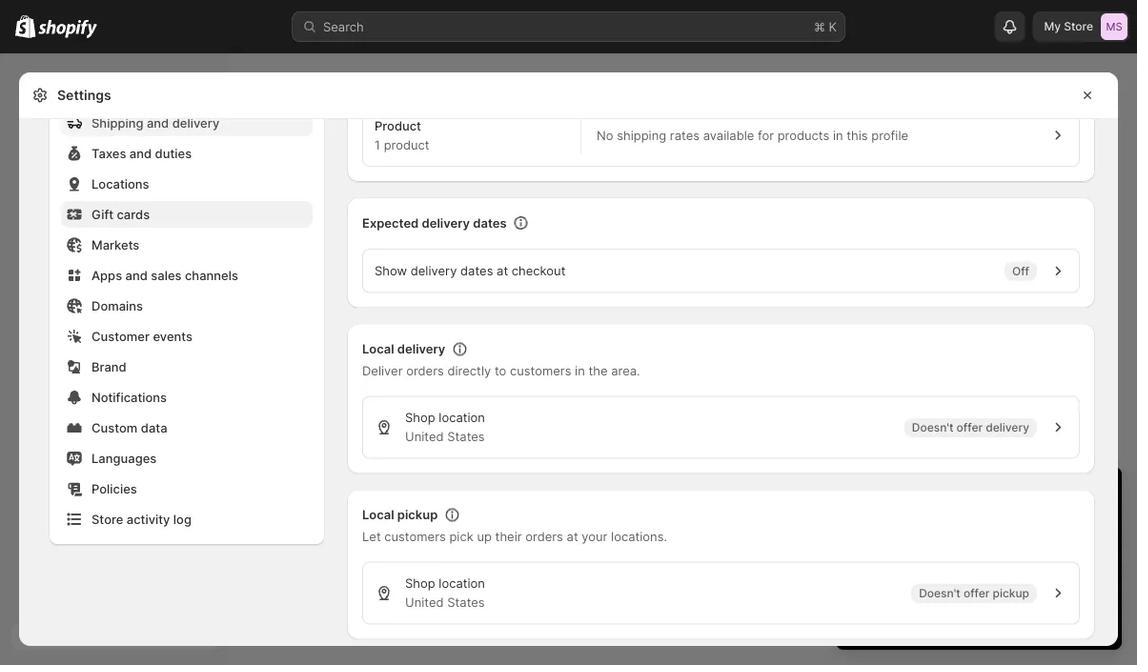 Task type: locate. For each thing, give the bounding box(es) containing it.
2 vertical spatial in
[[955, 484, 971, 507]]

dates for expected delivery dates
[[473, 215, 507, 230]]

shop
[[405, 410, 435, 425], [405, 576, 435, 591]]

k
[[829, 19, 837, 34]]

your inside dropdown button
[[976, 484, 1016, 507]]

2 horizontal spatial in
[[955, 484, 971, 507]]

location for directly
[[439, 410, 485, 425]]

delivery up deliver
[[397, 342, 445, 356]]

pick your plan
[[941, 610, 1017, 624]]

deliver
[[362, 364, 403, 378]]

1 horizontal spatial orders
[[525, 529, 563, 544]]

dates for show delivery dates at checkout
[[460, 263, 493, 278]]

1 vertical spatial location
[[439, 576, 485, 591]]

and right 'apps'
[[125, 268, 148, 283]]

1 vertical spatial dates
[[460, 263, 493, 278]]

customers down local pickup
[[384, 529, 446, 544]]

0 vertical spatial to
[[495, 364, 506, 378]]

dialog
[[1126, 72, 1137, 665]]

delivery for local
[[397, 342, 445, 356]]

store inside to customize your online store and add bonus features
[[909, 576, 939, 590]]

0 vertical spatial pickup
[[397, 508, 438, 522]]

1 vertical spatial pickup
[[993, 586, 1029, 600]]

0 horizontal spatial customers
[[384, 529, 446, 544]]

delivery for show
[[411, 263, 457, 278]]

channels
[[185, 268, 238, 283]]

2 location from the top
[[439, 576, 485, 591]]

at left checkout
[[497, 263, 508, 278]]

apps and sales channels link
[[61, 262, 313, 289]]

0 vertical spatial dates
[[473, 215, 507, 230]]

dates up "show delivery dates at checkout"
[[473, 215, 507, 230]]

languages link
[[61, 445, 313, 472]]

your inside to customize your online store and add bonus features
[[1072, 557, 1098, 571]]

1 vertical spatial doesn't
[[919, 586, 960, 600]]

your
[[976, 484, 1016, 507], [582, 529, 608, 544], [1072, 557, 1098, 571], [967, 610, 991, 624]]

offer up pick your plan
[[964, 586, 990, 600]]

3
[[855, 484, 867, 507]]

doesn't up left
[[912, 421, 953, 434]]

1 horizontal spatial store
[[1064, 20, 1093, 33]]

0 horizontal spatial to
[[495, 364, 506, 378]]

local
[[362, 342, 394, 356], [362, 508, 394, 522]]

my store image
[[1101, 13, 1128, 40]]

local for local pickup
[[362, 508, 394, 522]]

gift cards
[[91, 207, 150, 222]]

to right 'directly'
[[495, 364, 506, 378]]

apps and sales channels
[[91, 268, 238, 283]]

to customize your online store and add bonus features
[[870, 557, 1098, 590]]

shipping
[[617, 128, 666, 142]]

store down $50 app store credit
[[909, 576, 939, 590]]

1 vertical spatial shop
[[405, 576, 435, 591]]

0 vertical spatial shop
[[405, 410, 435, 425]]

1 vertical spatial shop location united states
[[405, 576, 485, 610]]

1 vertical spatial offer
[[964, 586, 990, 600]]

doesn't for deliver orders directly to customers in the area.
[[912, 421, 953, 434]]

0 vertical spatial location
[[439, 410, 485, 425]]

and right taxes
[[129, 146, 152, 161]]

0 vertical spatial shop location united states
[[405, 410, 485, 444]]

customer
[[91, 329, 150, 344]]

local for local delivery
[[362, 342, 394, 356]]

app
[[897, 557, 919, 571]]

markets link
[[61, 232, 313, 258]]

online
[[870, 576, 905, 590]]

and left add
[[942, 576, 964, 590]]

for
[[758, 128, 774, 142]]

doesn't offer delivery
[[912, 421, 1029, 434]]

pick your plan link
[[855, 604, 1103, 631]]

shopify image
[[15, 15, 36, 38]]

policies link
[[61, 476, 313, 502]]

location down 'directly'
[[439, 410, 485, 425]]

your up the features
[[1072, 557, 1098, 571]]

to
[[495, 364, 506, 378], [993, 557, 1005, 571]]

and
[[147, 115, 169, 130], [129, 146, 152, 161], [125, 268, 148, 283], [942, 576, 964, 590]]

0 vertical spatial at
[[497, 263, 508, 278]]

at right their at the bottom left of page
[[567, 529, 578, 544]]

1 location from the top
[[439, 410, 485, 425]]

in
[[833, 128, 843, 142], [575, 364, 585, 378], [955, 484, 971, 507]]

2 local from the top
[[362, 508, 394, 522]]

let
[[362, 529, 381, 544]]

customers
[[510, 364, 571, 378], [384, 529, 446, 544]]

1 vertical spatial states
[[447, 595, 485, 610]]

doesn't for let customers pick up their orders at your locations.
[[919, 586, 960, 600]]

$50 app store credit link
[[870, 557, 990, 571]]

locations link
[[61, 171, 313, 197]]

offer for let customers pick up their orders at your locations.
[[964, 586, 990, 600]]

0 vertical spatial local
[[362, 342, 394, 356]]

this
[[847, 128, 868, 142]]

shop location united states
[[405, 410, 485, 444], [405, 576, 485, 610]]

offer up 3 days left in your trial dropdown button
[[957, 421, 983, 434]]

show
[[375, 263, 407, 278]]

policies
[[91, 481, 137, 496]]

store activity log link
[[61, 506, 313, 533]]

2 shop location united states from the top
[[405, 576, 485, 610]]

states down 'directly'
[[447, 429, 485, 444]]

states for pick
[[447, 595, 485, 610]]

in left this
[[833, 128, 843, 142]]

delivery up "show delivery dates at checkout"
[[422, 215, 470, 230]]

orders down the local delivery
[[406, 364, 444, 378]]

in left the the
[[575, 364, 585, 378]]

and inside to customize your online store and add bonus features
[[942, 576, 964, 590]]

1 shop from the top
[[405, 410, 435, 425]]

your left locations.
[[582, 529, 608, 544]]

dates
[[473, 215, 507, 230], [460, 263, 493, 278]]

0 vertical spatial doesn't
[[912, 421, 953, 434]]

log
[[173, 512, 192, 527]]

2 united from the top
[[405, 595, 444, 610]]

united for orders
[[405, 429, 444, 444]]

0 vertical spatial offer
[[957, 421, 983, 434]]

0 vertical spatial united
[[405, 429, 444, 444]]

store right 'app'
[[922, 557, 952, 571]]

0 horizontal spatial orders
[[406, 364, 444, 378]]

store
[[922, 557, 952, 571], [909, 576, 939, 590]]

delivery right show
[[411, 263, 457, 278]]

expected
[[362, 215, 419, 230]]

customers left the the
[[510, 364, 571, 378]]

locations.
[[611, 529, 667, 544]]

location
[[439, 410, 485, 425], [439, 576, 485, 591]]

shop down the local delivery
[[405, 410, 435, 425]]

1 vertical spatial at
[[567, 529, 578, 544]]

1 vertical spatial store
[[909, 576, 939, 590]]

orders right their at the bottom left of page
[[525, 529, 563, 544]]

united up local pickup
[[405, 429, 444, 444]]

your left trial
[[976, 484, 1016, 507]]

0 vertical spatial states
[[447, 429, 485, 444]]

delivery up 3 days left in your trial dropdown button
[[986, 421, 1029, 434]]

and up the duties
[[147, 115, 169, 130]]

1 vertical spatial united
[[405, 595, 444, 610]]

domains
[[91, 298, 143, 313]]

1 horizontal spatial to
[[993, 557, 1005, 571]]

bonus
[[993, 576, 1029, 590]]

2 states from the top
[[447, 595, 485, 610]]

store
[[1064, 20, 1093, 33], [91, 512, 123, 527]]

1 vertical spatial in
[[575, 364, 585, 378]]

my
[[1044, 20, 1061, 33]]

0 vertical spatial customers
[[510, 364, 571, 378]]

shop location united states down pick
[[405, 576, 485, 610]]

local up deliver
[[362, 342, 394, 356]]

store right my at the top
[[1064, 20, 1093, 33]]

1 local from the top
[[362, 342, 394, 356]]

1 states from the top
[[447, 429, 485, 444]]

1 vertical spatial local
[[362, 508, 394, 522]]

to up bonus
[[993, 557, 1005, 571]]

doesn't offer pickup
[[919, 586, 1029, 600]]

1 united from the top
[[405, 429, 444, 444]]

the
[[589, 364, 608, 378]]

data
[[141, 420, 167, 435]]

offer
[[957, 421, 983, 434], [964, 586, 990, 600]]

1 vertical spatial to
[[993, 557, 1005, 571]]

1 vertical spatial orders
[[525, 529, 563, 544]]

delivery
[[172, 115, 219, 130], [422, 215, 470, 230], [411, 263, 457, 278], [397, 342, 445, 356], [986, 421, 1029, 434]]

states
[[447, 429, 485, 444], [447, 595, 485, 610]]

doesn't
[[912, 421, 953, 434], [919, 586, 960, 600]]

store down policies
[[91, 512, 123, 527]]

shop location united states down 'directly'
[[405, 410, 485, 444]]

available
[[703, 128, 754, 142]]

location for pick
[[439, 576, 485, 591]]

1 horizontal spatial at
[[567, 529, 578, 544]]

sales
[[151, 268, 182, 283]]

2 shop from the top
[[405, 576, 435, 591]]

3 days left in your trial button
[[836, 467, 1122, 507]]

shop down local pickup
[[405, 576, 435, 591]]

and for apps
[[125, 268, 148, 283]]

1 shop location united states from the top
[[405, 410, 485, 444]]

products
[[777, 128, 829, 142]]

states down pick
[[447, 595, 485, 610]]

0 vertical spatial in
[[833, 128, 843, 142]]

markets
[[91, 237, 139, 252]]

their
[[495, 529, 522, 544]]

1 vertical spatial store
[[91, 512, 123, 527]]

0 horizontal spatial store
[[91, 512, 123, 527]]

in right left
[[955, 484, 971, 507]]

doesn't up pick
[[919, 586, 960, 600]]

dates left checkout
[[460, 263, 493, 278]]

custom data
[[91, 420, 167, 435]]

0 horizontal spatial pickup
[[397, 508, 438, 522]]

location down pick
[[439, 576, 485, 591]]

local up the let
[[362, 508, 394, 522]]

taxes and duties link
[[61, 140, 313, 167]]

expected delivery dates
[[362, 215, 507, 230]]

1 horizontal spatial customers
[[510, 364, 571, 378]]

add
[[967, 576, 990, 590]]

united down local pickup
[[405, 595, 444, 610]]

1 horizontal spatial in
[[833, 128, 843, 142]]

1 horizontal spatial pickup
[[993, 586, 1029, 600]]



Task type: vqa. For each thing, say whether or not it's contained in the screenshot.
Settings
yes



Task type: describe. For each thing, give the bounding box(es) containing it.
cards
[[117, 207, 150, 222]]

your down doesn't offer pickup
[[967, 610, 991, 624]]

shipping
[[91, 115, 143, 130]]

product
[[375, 118, 421, 133]]

$50 app store credit
[[870, 557, 990, 571]]

local pickup
[[362, 508, 438, 522]]

settings dialog
[[19, 0, 1118, 646]]

custom data link
[[61, 415, 313, 441]]

shop for orders
[[405, 410, 435, 425]]

⌘
[[814, 19, 825, 34]]

customer events
[[91, 329, 193, 344]]

shop location united states for customers
[[405, 576, 485, 610]]

shop for customers
[[405, 576, 435, 591]]

shipping and delivery link
[[61, 110, 313, 136]]

domains link
[[61, 293, 313, 319]]

shipping and delivery
[[91, 115, 219, 130]]

no shipping rates available for products in this profile
[[597, 128, 908, 142]]

0 horizontal spatial at
[[497, 263, 508, 278]]

$50
[[870, 557, 893, 571]]

credit
[[956, 557, 990, 571]]

0 vertical spatial orders
[[406, 364, 444, 378]]

customer events link
[[61, 323, 313, 350]]

languages
[[91, 451, 157, 466]]

1 vertical spatial customers
[[384, 529, 446, 544]]

delivery for expected
[[422, 215, 470, 230]]

taxes and duties
[[91, 146, 192, 161]]

notifications
[[91, 390, 167, 405]]

custom
[[91, 420, 138, 435]]

settings
[[57, 87, 111, 103]]

gift cards link
[[61, 201, 313, 228]]

1
[[375, 137, 380, 152]]

rates
[[670, 128, 700, 142]]

to inside 'settings' dialog
[[495, 364, 506, 378]]

features
[[1033, 576, 1081, 590]]

product 1 product
[[375, 118, 429, 152]]

shopify image
[[38, 20, 97, 39]]

my store
[[1044, 20, 1093, 33]]

notifications link
[[61, 384, 313, 411]]

show delivery dates at checkout
[[375, 263, 566, 278]]

days
[[872, 484, 915, 507]]

⌘ k
[[814, 19, 837, 34]]

brand
[[91, 359, 127, 374]]

product
[[384, 137, 429, 152]]

let customers pick up their orders at your locations.
[[362, 529, 667, 544]]

0 vertical spatial store
[[1064, 20, 1093, 33]]

duties
[[155, 146, 192, 161]]

and for shipping
[[147, 115, 169, 130]]

and for taxes
[[129, 146, 152, 161]]

offer for deliver orders directly to customers in the area.
[[957, 421, 983, 434]]

delivery up taxes and duties link
[[172, 115, 219, 130]]

your inside 'settings' dialog
[[582, 529, 608, 544]]

states for directly
[[447, 429, 485, 444]]

customize
[[1008, 557, 1068, 571]]

0 vertical spatial store
[[922, 557, 952, 571]]

to inside to customize your online store and add bonus features
[[993, 557, 1005, 571]]

pick
[[449, 529, 473, 544]]

checkout
[[512, 263, 566, 278]]

area.
[[611, 364, 640, 378]]

search
[[323, 19, 364, 34]]

profile
[[871, 128, 908, 142]]

locations
[[91, 176, 149, 191]]

apps
[[91, 268, 122, 283]]

gift
[[91, 207, 113, 222]]

brand link
[[61, 354, 313, 380]]

store activity log
[[91, 512, 192, 527]]

3 days left in your trial element
[[836, 517, 1122, 650]]

0 horizontal spatial in
[[575, 364, 585, 378]]

up
[[477, 529, 492, 544]]

pick
[[941, 610, 964, 624]]

in inside 3 days left in your trial dropdown button
[[955, 484, 971, 507]]

trial
[[1022, 484, 1055, 507]]

taxes
[[91, 146, 126, 161]]

directly
[[447, 364, 491, 378]]

no
[[597, 128, 613, 142]]

shop location united states for orders
[[405, 410, 485, 444]]

local delivery
[[362, 342, 445, 356]]

off
[[1012, 264, 1029, 278]]

3 days left in your trial
[[855, 484, 1055, 507]]

activity
[[127, 512, 170, 527]]

united for customers
[[405, 595, 444, 610]]

store inside 'settings' dialog
[[91, 512, 123, 527]]

events
[[153, 329, 193, 344]]

plan
[[994, 610, 1017, 624]]

left
[[921, 484, 950, 507]]

deliver orders directly to customers in the area.
[[362, 364, 640, 378]]



